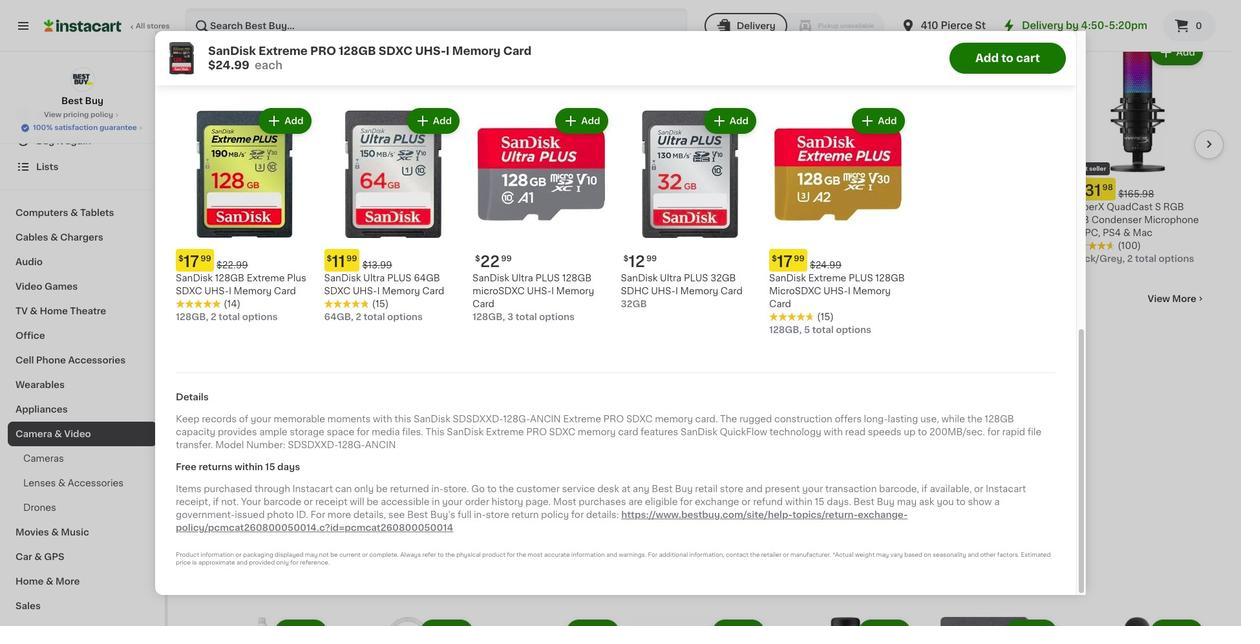 Task type: locate. For each thing, give the bounding box(es) containing it.
15 up topics/return-
[[815, 497, 825, 506]]

1 horizontal spatial 32gb
[[711, 273, 736, 282]]

2 vertical spatial be
[[330, 552, 338, 558]]

uhs- inside sandisk extreme pro 128gb sdxc uhs-i memory card $24.99 each
[[415, 46, 446, 56]]

0 horizontal spatial $24.99
[[208, 60, 250, 70]]

with down offers
[[824, 428, 843, 437]]

0 vertical spatial for
[[311, 510, 325, 519]]

$ 12 99 inside $12.99 original price: $14.99 element
[[197, 183, 230, 198]]

17 for (15)
[[777, 254, 793, 269]]

instacart up 'a'
[[986, 484, 1027, 494]]

instacart
[[293, 484, 333, 494], [986, 484, 1027, 494]]

uhs- inside sandisk extreme plus 128gb microsdxc uhs-i memory card
[[824, 286, 848, 295]]

lists link
[[8, 154, 157, 180]]

0 horizontal spatial lenses
[[23, 479, 56, 488]]

delivery for delivery by 4:50-5:20pm
[[1022, 21, 1064, 30]]

★★★★★ (14)
[[778, 228, 843, 237]]

0 vertical spatial memory
[[655, 415, 693, 424]]

1 horizontal spatial lenses & accessories
[[194, 1, 351, 15]]

plus for sandisk ultra plus 128gb microsdxc uhs-i memory card 128gb, 3 total options
[[536, 273, 560, 282]]

may down barcode,
[[897, 497, 917, 506]]

the up history at the bottom left of page
[[499, 484, 514, 494]]

instacart up receipt
[[293, 484, 333, 494]]

0 horizontal spatial only
[[277, 560, 289, 565]]

uhs-
[[415, 46, 446, 56], [515, 215, 539, 224], [807, 215, 831, 224], [205, 286, 229, 295], [353, 286, 377, 295], [527, 286, 552, 295], [651, 286, 676, 295], [824, 286, 848, 295]]

buy down 100%
[[36, 136, 55, 146]]

1 horizontal spatial $24.99
[[810, 260, 842, 269]]

1 vertical spatial home
[[16, 577, 44, 586]]

$ 17 99 inside $17.99 original price: $24.99 element
[[772, 254, 805, 269]]

more for drones
[[1173, 294, 1197, 303]]

0 vertical spatial only
[[354, 484, 374, 494]]

https://www.bestbuy.com/site/help-topics/return-exchange- policy/pcmcat260800050014.c?id=pcmcat260800050014 link
[[176, 510, 908, 532]]

ring
[[659, 215, 680, 224]]

card inside sandisk ultra plus 32gb sdhc uhs-i memory card 32gb
[[721, 286, 743, 295]]

memory inside sandisk extreme plus 128gb microsdxc uhs-i memory card
[[853, 286, 891, 295]]

$22.99 up ★★★★★ (14)
[[819, 189, 851, 198]]

number:
[[246, 441, 286, 450]]

plus down $11.99 original price: $13.99 element
[[387, 273, 412, 282]]

2 view more link from the top
[[1148, 292, 1206, 305]]

for right product
[[507, 552, 515, 558]]

present
[[765, 484, 801, 494]]

2 for (100)
[[1128, 254, 1133, 263]]

ultra inside sandisk ultra plus 128gb microsdxc uhs-i memory card 128gb, 3 total options
[[512, 273, 533, 282]]

$ 17 99 up microsdxc
[[772, 254, 805, 269]]

within
[[235, 463, 263, 472], [786, 497, 813, 506]]

will
[[350, 497, 365, 506]]

memory left 'card'
[[578, 428, 616, 437]]

& for 'computers & tablets' link
[[70, 208, 78, 217]]

black down $14.99
[[244, 202, 268, 211]]

1 vertical spatial drones link
[[8, 495, 157, 520]]

customer
[[516, 484, 560, 494]]

128gb, inside item carousel region
[[778, 241, 811, 250]]

2 vertical spatial video
[[271, 493, 297, 502]]

(15) for 11
[[372, 299, 389, 308]]

1 vertical spatial lenses & accessories link
[[8, 471, 157, 495]]

product group containing 32
[[340, 37, 476, 226]]

1 vertical spatial camera
[[16, 429, 52, 438]]

best inside 'product' group
[[1074, 165, 1088, 171]]

1 vertical spatial $17.99 original price: $22.99 element
[[176, 249, 314, 271]]

camera
[[340, 215, 376, 224], [16, 429, 52, 438]]

be up 'details,' on the bottom of the page
[[367, 497, 379, 506]]

(15) up 128gb, 5 total options
[[817, 312, 834, 321]]

0 horizontal spatial sandisk 128gb extreme plus sdxc uhs-i memory card
[[176, 273, 306, 295]]

for right "warnings."
[[648, 552, 658, 558]]

1 horizontal spatial delivery
[[1022, 21, 1064, 30]]

transfer.
[[176, 441, 213, 450]]

2
[[813, 241, 819, 250], [1128, 254, 1133, 263], [211, 312, 216, 321], [356, 312, 362, 321]]

99 inside $ 11 99 $13.99 sandisk ultra plus 64gb sdxc uhs-i memory card
[[347, 255, 357, 262]]

color
[[632, 215, 657, 224]]

1 horizontal spatial (14)
[[826, 228, 843, 237]]

1 view more link from the top
[[1148, 2, 1206, 15]]

apple
[[340, 202, 367, 211]]

add button for apple lightning to sd card camera reader
[[422, 41, 472, 64]]

$ 12 99 up bower
[[197, 183, 230, 198]]

$11.99 original price: $13.99 element
[[324, 249, 462, 271]]

view more for lenses & accessories
[[1148, 4, 1197, 13]]

2 horizontal spatial may
[[897, 497, 917, 506]]

delivery inside button
[[737, 21, 776, 30]]

0 horizontal spatial $22.99
[[217, 260, 248, 269]]

rugged
[[740, 415, 772, 424]]

microsdxc
[[770, 286, 822, 295]]

0 vertical spatial sandisk 128gb extreme plus sdxc uhs-i memory card
[[778, 202, 909, 224]]

may left vary
[[877, 552, 889, 558]]

within up $115.98
[[235, 463, 263, 472]]

all for all stores
[[136, 23, 145, 30]]

0 vertical spatial (15)
[[372, 299, 389, 308]]

1 horizontal spatial 128gb, 2 total options
[[778, 241, 880, 250]]

in- down order
[[474, 510, 486, 519]]

$17.99 original price: $22.99 element down bower 36" black 6-in-1 professional tripod black, 3 total options
[[176, 249, 314, 271]]

phone
[[36, 356, 66, 365]]

i inside sandisk extreme pro 128gb sdxc uhs-i memory card $24.99 each
[[446, 46, 450, 56]]

home inside tv & home theatre link
[[40, 307, 68, 316]]

i inside $ 11 99 $13.99 sandisk ultra plus 64gb sdxc uhs-i memory card
[[377, 286, 380, 295]]

0 vertical spatial sdsdxxd-
[[453, 415, 503, 424]]

sd
[[426, 202, 439, 211]]

view more link down black/grey, 2 total options
[[1148, 292, 1206, 305]]

view more link for drones
[[1148, 292, 1206, 305]]

items right related
[[235, 70, 276, 83]]

add button
[[276, 41, 326, 64], [422, 41, 472, 64], [1006, 41, 1056, 64], [1152, 41, 1202, 64], [260, 109, 310, 133], [409, 109, 459, 133], [557, 109, 607, 133], [705, 109, 755, 133], [854, 109, 904, 133]]

1 inside bower 36" black 6-in-1 professional tripod black, 3 total options
[[293, 202, 296, 211]]

1 horizontal spatial each
[[255, 60, 283, 70]]

0 horizontal spatial for
[[311, 510, 325, 519]]

satisfaction
[[54, 124, 98, 131]]

factors.
[[998, 552, 1020, 558]]

99 inside $ 24 99
[[515, 184, 526, 191]]

128gb inside sandisk extreme pro 128gb sdxc uhs-i memory card $24.99 each
[[339, 46, 376, 56]]

$ inside $12.99 original price: $14.99 element
[[197, 184, 202, 191]]

1 view more from the top
[[1148, 4, 1197, 13]]

$24.99 inside sandisk extreme pro 128gb sdxc uhs-i memory card $24.99 each
[[208, 60, 250, 70]]

up
[[904, 428, 916, 437]]

17 inside item carousel region
[[786, 183, 802, 198]]

sandisk inside $ 11 99 $13.99 sandisk ultra plus 64gb sdxc uhs-i memory card
[[324, 273, 361, 282]]

your up topics/return-
[[803, 484, 823, 494]]

drone
[[299, 493, 327, 502]]

video games link
[[8, 274, 157, 299]]

2 horizontal spatial video
[[271, 493, 297, 502]]

3 down microsdxc
[[508, 312, 514, 321]]

within down present
[[786, 497, 813, 506]]

0 vertical spatial 12
[[202, 183, 218, 198]]

1 vertical spatial video
[[64, 429, 91, 438]]

99 right "22"
[[501, 255, 512, 262]]

128gb inside keep records of your memorable moments with this sandisk sdsdxxd-128g-ancin extreme pro sdxc memory card. the rugged construction offers long-lasting use, while the 128gb capacity provides ample storage space for media files. this sandisk extreme pro sdxc memory card features sandisk quickflow technology with read speeds up to 200mb/sec. for rapid file transfer. model number: sdsdxxd-128g-ancin
[[985, 415, 1015, 424]]

store down history at the bottom left of page
[[486, 510, 509, 519]]

2 information from the left
[[572, 552, 605, 558]]

view more link
[[1148, 2, 1206, 15], [1148, 292, 1206, 305]]

1 98 from the left
[[662, 184, 673, 191]]

view more for drones
[[1148, 294, 1197, 303]]

to right up on the right bottom of page
[[918, 428, 928, 437]]

bower
[[194, 202, 223, 211]]

cell
[[16, 356, 34, 365]]

1 vertical spatial 1
[[194, 518, 198, 528]]

uhs- inside sandisk ultra plus 32gb sdhc uhs-i memory card 32gb
[[651, 286, 676, 295]]

your down store.
[[442, 497, 463, 506]]

1 plus from the left
[[387, 273, 412, 282]]

be
[[376, 484, 388, 494], [367, 497, 379, 506], [330, 552, 338, 558]]

(15) up the '64gb, 2 total options'
[[372, 299, 389, 308]]

0 vertical spatial camera
[[340, 215, 376, 224]]

file
[[1028, 428, 1042, 437]]

4 plus from the left
[[849, 273, 874, 282]]

0 vertical spatial (14)
[[826, 228, 843, 237]]

accessible
[[381, 497, 430, 506]]

1 horizontal spatial $ 12 99
[[624, 254, 657, 269]]

0 button
[[1163, 10, 1216, 41]]

128gb inside 'sandisk extreme pro 128gb sdxc uhs-i memory card'
[[589, 202, 618, 211]]

accessories
[[263, 1, 351, 15], [68, 356, 126, 365], [68, 479, 124, 488]]

(15) inside 'product' group
[[372, 299, 389, 308]]

accessories for left lenses & accessories link
[[68, 479, 124, 488]]

pro inside 'sandisk extreme pro 128gb sdxc uhs-i memory card'
[[566, 202, 586, 211]]

view more link up 0
[[1148, 2, 1206, 15]]

delivery by 4:50-5:20pm
[[1022, 21, 1148, 30]]

$17.99 original price: $22.99 element up ★★★★★ (14)
[[778, 178, 914, 200]]

99 right 11
[[347, 255, 357, 262]]

3 ultra from the left
[[660, 273, 682, 282]]

1 ultra from the left
[[363, 273, 385, 282]]

0 horizontal spatial black
[[244, 202, 268, 211]]

the inside the items purchased through instacart can only be returned in-store. go to the customer service desk at any best buy retail store and present your transaction barcode, if available, or instacart receipt, if not. your barcode or receipt will be accessible in your order history page. most purchases are eligible for exchange or refund within 15 days. best buy may ask you to show a government-issued photo id. for more details, see best buy's full in-store return policy for details:
[[499, 484, 514, 494]]

1 vertical spatial each
[[200, 518, 223, 528]]

free
[[176, 463, 197, 472]]

0 vertical spatial store
[[720, 484, 744, 494]]

1 horizontal spatial lenses & accessories link
[[194, 1, 351, 16]]

1 horizontal spatial (15)
[[817, 312, 834, 321]]

for up the https://www.bestbuy.com/site/help-
[[680, 497, 693, 506]]

1 horizontal spatial camera
[[340, 215, 376, 224]]

3 down professional
[[225, 228, 231, 237]]

2 ultra from the left
[[512, 273, 533, 282]]

$ inside $17.99 original price: $24.99 element
[[772, 255, 777, 262]]

details,
[[354, 510, 386, 519]]

chargers
[[60, 233, 103, 242]]

plus down 'sandisk extreme pro 128gb sdxc uhs-i memory card'
[[536, 273, 560, 282]]

add for sandisk ultra plus 32gb sdhc uhs-i memory card
[[730, 116, 749, 125]]

$ 24 99
[[489, 183, 526, 198]]

product group
[[194, 37, 330, 239], [340, 37, 476, 226], [924, 37, 1060, 226], [1070, 37, 1206, 265], [176, 105, 314, 323], [324, 105, 462, 323], [473, 105, 611, 323], [621, 105, 759, 310], [770, 105, 908, 336], [194, 617, 330, 626], [340, 617, 476, 626], [486, 617, 622, 626], [632, 617, 768, 626], [778, 617, 914, 626], [924, 617, 1060, 626], [1070, 617, 1206, 626]]

card
[[503, 46, 532, 56], [441, 202, 463, 211], [584, 215, 606, 224], [876, 215, 898, 224], [274, 286, 296, 295], [423, 286, 444, 295], [721, 286, 743, 295], [473, 299, 495, 308], [770, 299, 792, 308]]

1 vertical spatial sandisk 128gb extreme plus sdxc uhs-i memory card
[[176, 273, 306, 295]]

plus inside sandisk extreme plus 128gb microsdxc uhs-i memory card
[[849, 273, 874, 282]]

1 vertical spatial accessories
[[68, 356, 126, 365]]

camera inside camera & video link
[[16, 429, 52, 438]]

sandisk 128gb extreme plus sdxc uhs-i memory card up ★★★★★ (14)
[[778, 202, 909, 224]]

storage
[[290, 428, 325, 437]]

office link
[[8, 323, 157, 348]]

1 horizontal spatial $17.99 original price: $22.99 element
[[778, 178, 914, 200]]

i inside sandisk ultra plus 32gb sdhc uhs-i memory card 32gb
[[676, 286, 678, 295]]

1 horizontal spatial lenses
[[194, 1, 245, 15]]

memory inside sandisk extreme pro 128gb sdxc uhs-i memory card $24.99 each
[[452, 46, 501, 56]]

all
[[136, 23, 145, 30], [194, 566, 212, 579]]

for down displayed
[[291, 560, 299, 565]]

$17.99 original price: $24.99 element
[[770, 249, 908, 271]]

uhs- inside sandisk ultra plus 128gb microsdxc uhs-i memory card 128gb, 3 total options
[[527, 286, 552, 295]]

2 vertical spatial view
[[1148, 294, 1171, 303]]

sandisk 128gb extreme plus sdxc uhs-i memory card down black,
[[176, 273, 306, 295]]

sandisk 128gb extreme plus sdxc uhs-i memory card inside item carousel region
[[778, 202, 909, 224]]

17 for (14)
[[184, 254, 199, 269]]

128gb inside sandisk extreme plus 128gb microsdxc uhs-i memory card
[[876, 273, 905, 282]]

plus
[[890, 202, 909, 211], [287, 273, 306, 282]]

1 vertical spatial view more link
[[1148, 292, 1206, 305]]

1 horizontal spatial within
[[786, 497, 813, 506]]

12 up bower
[[202, 183, 218, 198]]

95 98
[[640, 183, 673, 198]]

128gb
[[339, 46, 376, 56], [589, 202, 618, 211], [817, 202, 847, 211], [215, 273, 245, 282], [562, 273, 592, 282], [876, 273, 905, 282], [985, 415, 1015, 424]]

3 plus from the left
[[684, 273, 709, 282]]

1 right 6-
[[293, 202, 296, 211]]

your right of
[[251, 415, 271, 424]]

sandisk inside sandisk extreme plus 128gb microsdxc uhs-i memory card
[[770, 273, 806, 282]]

buy inside buy it again link
[[36, 136, 55, 146]]

or right current
[[362, 552, 368, 558]]

$ 11 99 $13.99 sandisk ultra plus 64gb sdxc uhs-i memory card
[[324, 254, 444, 295]]

hawk
[[243, 493, 268, 502]]

$165.98
[[1119, 189, 1155, 198]]

for down usb
[[1070, 228, 1083, 237]]

0 vertical spatial video
[[16, 282, 42, 291]]

1 horizontal spatial for
[[648, 552, 658, 558]]

99 up the 36"
[[219, 184, 230, 191]]

total inside sandisk ultra plus 128gb microsdxc uhs-i memory card 128gb, 3 total options
[[516, 312, 537, 321]]

home down video games
[[40, 307, 68, 316]]

add for bower 36" black 6-in-1 professional tripod
[[300, 48, 319, 57]]

2 vertical spatial your
[[442, 497, 463, 506]]

moments
[[328, 415, 371, 424]]

be up the accessible at the left bottom of the page
[[376, 484, 388, 494]]

ultra down ring
[[660, 273, 682, 282]]

product
[[176, 552, 199, 558]]

tv & home theatre
[[16, 307, 106, 316]]

options inside sandisk ultra plus 128gb microsdxc uhs-i memory card 128gb, 3 total options
[[539, 312, 575, 321]]

17 down black,
[[184, 254, 199, 269]]

0 horizontal spatial with
[[373, 415, 392, 424]]

1 horizontal spatial $22.99
[[819, 189, 851, 198]]

only up will
[[354, 484, 374, 494]]

black up ring
[[668, 202, 693, 211]]

$24.99 original price: $29.99 element
[[486, 178, 622, 200]]

lenses & accessories link
[[194, 1, 351, 16], [8, 471, 157, 495]]

0 horizontal spatial $ 12 99
[[197, 183, 230, 198]]

128gb inside sandisk ultra plus 128gb microsdxc uhs-i memory card 128gb, 3 total options
[[562, 273, 592, 282]]

may up reference.
[[305, 552, 318, 558]]

camera down apple at the left top of the page
[[340, 215, 376, 224]]

$ inside $ 24 99
[[489, 184, 494, 191]]

0 vertical spatial in-
[[281, 202, 293, 211]]

policy down most
[[541, 510, 569, 519]]

0 horizontal spatial drones
[[23, 503, 56, 512]]

410 pierce st
[[921, 21, 986, 30]]

0
[[1196, 21, 1203, 30]]

sales
[[16, 601, 41, 611]]

lenses
[[194, 1, 245, 15], [23, 479, 56, 488]]

$ 17 99 up ★★★★★ (14)
[[781, 183, 814, 198]]

1 horizontal spatial all
[[194, 566, 212, 579]]

may
[[897, 497, 917, 506], [305, 552, 318, 558], [877, 552, 889, 558]]

add for sandisk extreme plus 128gb microsdxc uhs-i memory card
[[878, 116, 897, 125]]

0 vertical spatial more
[[1173, 4, 1197, 13]]

service type group
[[705, 13, 885, 39]]

0 vertical spatial if
[[922, 484, 928, 494]]

0 vertical spatial all
[[136, 23, 145, 30]]

0 horizontal spatial information
[[201, 552, 234, 558]]

1 each
[[194, 518, 223, 528]]

1 instacart from the left
[[293, 484, 333, 494]]

1 vertical spatial sdsdxxd-
[[288, 441, 338, 450]]

ultra inside sandisk ultra plus 32gb sdhc uhs-i memory card 32gb
[[660, 273, 682, 282]]

& for movies & music link
[[51, 528, 59, 537]]

camera down appliances
[[16, 429, 52, 438]]

buy inside "best buy" link
[[85, 96, 103, 105]]

sdxc inside 'sandisk extreme pro 128gb sdxc uhs-i memory card'
[[486, 215, 512, 224]]

$ 12 99 up sdhc
[[624, 254, 657, 269]]

the right while
[[968, 415, 983, 424]]

best seller
[[1074, 165, 1107, 171]]

2 view more from the top
[[1148, 294, 1197, 303]]

video up photo
[[271, 493, 297, 502]]

memory up the features
[[655, 415, 693, 424]]

video down "audio"
[[16, 282, 42, 291]]

1 vertical spatial only
[[277, 560, 289, 565]]

physical
[[457, 552, 481, 558]]

sandisk extreme pro 128gb sdxc uhs-i memory card
[[486, 202, 618, 224]]

98 right the 131
[[1103, 184, 1114, 191]]

only down displayed
[[277, 560, 289, 565]]

item carousel region
[[194, 32, 1224, 270]]

0 vertical spatial $17.99 original price: $22.99 element
[[778, 178, 914, 200]]

128gb, 2 total options inside item carousel region
[[778, 241, 880, 250]]

0 vertical spatial plus
[[890, 202, 909, 211]]

options
[[257, 228, 292, 237], [845, 241, 880, 250], [1159, 254, 1195, 263], [242, 312, 278, 321], [387, 312, 423, 321], [539, 312, 575, 321], [836, 325, 872, 334]]

plus down $17.99 original price: $24.99 element
[[849, 273, 874, 282]]

1 horizontal spatial 1
[[293, 202, 296, 211]]

128gb, 5 total options
[[770, 325, 872, 334]]

1 down receipt,
[[194, 518, 198, 528]]

0 vertical spatial view more link
[[1148, 2, 1206, 15]]

extreme inside sandisk extreme plus 128gb microsdxc uhs-i memory card
[[809, 273, 847, 282]]

at
[[622, 484, 631, 494]]

view more down black/grey, 2 total options
[[1148, 294, 1197, 303]]

add for hyperx quadcast s rgb usb condenser microphone for pc, ps4 & mac
[[1177, 48, 1196, 57]]

1 vertical spatial policy
[[541, 510, 569, 519]]

black inside sunpak black led 448 19" bi- color ring light
[[668, 202, 693, 211]]

99 up ★★★★★ (14)
[[803, 184, 814, 191]]

card inside apple lightning to sd card camera reader
[[441, 202, 463, 211]]

plus inside sandisk ultra plus 32gb sdhc uhs-i memory card 32gb
[[684, 273, 709, 282]]

0 vertical spatial each
[[255, 60, 283, 70]]

ultra down $13.99
[[363, 273, 385, 282]]

128g-
[[503, 415, 530, 424], [338, 441, 365, 450]]

buy up the view pricing policy link
[[85, 96, 103, 105]]

0 horizontal spatial in-
[[281, 202, 293, 211]]

2 98 from the left
[[1103, 184, 1114, 191]]

2 plus from the left
[[536, 273, 560, 282]]

policy up guarantee
[[91, 111, 113, 118]]

$17.99 original price: $22.99 element
[[778, 178, 914, 200], [176, 249, 314, 271]]

delivery inside delivery by 4:50-5:20pm link
[[1022, 21, 1064, 30]]

and up refund
[[746, 484, 763, 494]]

video up cameras link at the left of page
[[64, 429, 91, 438]]

view for lenses & accessories
[[1148, 4, 1171, 13]]

&
[[248, 1, 260, 15], [70, 208, 78, 217], [1124, 228, 1131, 237], [50, 233, 58, 242], [30, 307, 38, 316], [54, 429, 62, 438], [58, 479, 65, 488], [51, 528, 59, 537], [34, 552, 42, 561], [46, 577, 53, 586]]

1 vertical spatial 32gb
[[621, 299, 647, 308]]

be inside product information or packaging displayed may not be current or complete. always refer to the physical product for the most accurate information and warnings. for additional information, contact the retailer or manufacturer. *actual weight may vary based on seasonality and other factors. estimated price is approximate and provided only for reference.
[[330, 552, 338, 558]]

1 black from the left
[[244, 202, 268, 211]]

98
[[662, 184, 673, 191], [1103, 184, 1114, 191]]

movies & music
[[16, 528, 89, 537]]

0 horizontal spatial (15)
[[372, 299, 389, 308]]

items up receipt,
[[176, 484, 202, 494]]

0 horizontal spatial memory
[[578, 428, 616, 437]]

extreme
[[259, 46, 308, 56], [525, 202, 563, 211], [849, 202, 887, 211], [247, 273, 285, 282], [809, 273, 847, 282], [563, 415, 601, 424], [486, 428, 524, 437]]

2 vertical spatial more
[[56, 577, 80, 586]]

to right refer at bottom
[[438, 552, 444, 558]]

all down is
[[194, 566, 212, 579]]

delivery by 4:50-5:20pm link
[[1002, 18, 1148, 34]]

to inside keep records of your memorable moments with this sandisk sdsdxxd-128g-ancin extreme pro sdxc memory card. the rugged construction offers long-lasting use, while the 128gb capacity provides ample storage space for media files. this sandisk extreme pro sdxc memory card features sandisk quickflow technology with read speeds up to 200mb/sec. for rapid file transfer. model number: sdsdxxd-128g-ancin
[[918, 428, 928, 437]]

add button for sandisk ultra plus 64gb sdxc uhs-i memory card
[[409, 109, 459, 133]]

1 information from the left
[[201, 552, 234, 558]]

days
[[278, 463, 300, 472]]

0 vertical spatial $ 12 99
[[197, 183, 230, 198]]

view for drones
[[1148, 294, 1171, 303]]

files.
[[402, 428, 424, 437]]

0 vertical spatial view more
[[1148, 4, 1197, 13]]

cables & chargers link
[[8, 225, 157, 250]]

128gb, for $17.99 original price: $24.99 element
[[770, 325, 802, 334]]

add button for sandisk extreme plus 128gb microsdxc uhs-i memory card
[[854, 109, 904, 133]]

99
[[219, 184, 230, 191], [369, 184, 380, 191], [515, 184, 526, 191], [803, 184, 814, 191], [201, 255, 211, 262], [347, 255, 357, 262], [501, 255, 512, 262], [647, 255, 657, 262], [794, 255, 805, 262]]

& for left lenses & accessories link
[[58, 479, 65, 488]]

add for apple lightning to sd card camera reader
[[447, 48, 465, 57]]

$115.98
[[247, 480, 280, 489]]

*actual
[[833, 552, 854, 558]]

$ 17 99 down black,
[[178, 254, 211, 269]]

12 inside item carousel region
[[202, 183, 218, 198]]

to left cart
[[1002, 53, 1014, 63]]

plus down light
[[684, 273, 709, 282]]

128gb, 2 total options for top $17.99 original price: $22.99 element
[[778, 241, 880, 250]]

in- up in
[[432, 484, 444, 494]]

98 inside $ 131 98
[[1103, 184, 1114, 191]]

items
[[235, 70, 276, 83], [176, 484, 202, 494]]

for inside hyperx quadcast s rgb usb condenser microphone for pc, ps4 & mac
[[1070, 228, 1083, 237]]

i
[[446, 46, 450, 56], [539, 215, 542, 224], [831, 215, 834, 224], [229, 286, 232, 295], [377, 286, 380, 295], [552, 286, 554, 295], [676, 286, 678, 295], [848, 286, 851, 295]]

more inside home & more link
[[56, 577, 80, 586]]

product information or packaging displayed may not be current or complete. always refer to the physical product for the most accurate information and warnings. for additional information, contact the retailer or manufacturer. *actual weight may vary based on seasonality and other factors. estimated price is approximate and provided only for reference.
[[176, 552, 1051, 565]]

price
[[176, 560, 191, 565]]

if left the not.
[[213, 497, 219, 506]]

pricing
[[63, 111, 89, 118]]

1 horizontal spatial drones
[[194, 292, 246, 305]]

$131.98 original price: $165.98 element
[[1070, 178, 1206, 200]]

0 horizontal spatial instacart
[[293, 484, 333, 494]]

of
[[239, 415, 248, 424]]

1 vertical spatial in-
[[432, 484, 444, 494]]

64gb,
[[324, 312, 354, 321]]

1 horizontal spatial ancin
[[530, 415, 561, 424]]

0 horizontal spatial (14)
[[224, 299, 241, 308]]

1 vertical spatial within
[[786, 497, 813, 506]]

1 vertical spatial (15)
[[817, 312, 834, 321]]

None search field
[[185, 8, 688, 44]]

22
[[480, 254, 500, 269]]

2 black from the left
[[668, 202, 693, 211]]

0 horizontal spatial 32gb
[[621, 299, 647, 308]]

best left seller
[[1074, 165, 1088, 171]]

0 horizontal spatial lenses & accessories link
[[8, 471, 157, 495]]

only inside the items purchased through instacart can only be returned in-store. go to the customer service desk at any best buy retail store and present your transaction barcode, if available, or instacart receipt, if not. your barcode or receipt will be accessible in your order history page. most purchases are eligible for exchange or refund within 15 days. best buy may ask you to show a government-issued photo id. for more details, see best buy's full in-store return policy for details:
[[354, 484, 374, 494]]

the left physical
[[445, 552, 455, 558]]

0 horizontal spatial 98
[[662, 184, 673, 191]]

ultra up microsdxc
[[512, 273, 533, 282]]

1 horizontal spatial instacart
[[986, 484, 1027, 494]]

be right not
[[330, 552, 338, 558]]

to left sd
[[414, 202, 423, 211]]

provided
[[249, 560, 275, 565]]

for left rapid
[[988, 428, 1000, 437]]



Task type: describe. For each thing, give the bounding box(es) containing it.
id.
[[296, 510, 308, 519]]

1 vertical spatial be
[[367, 497, 379, 506]]

128gb, for leftmost $17.99 original price: $22.99 element
[[176, 312, 209, 321]]

plus inside $ 11 99 $13.99 sandisk ultra plus 64gb sdxc uhs-i memory card
[[387, 273, 412, 282]]

more
[[328, 510, 351, 519]]

product group containing add
[[924, 37, 1060, 226]]

manufacturer.
[[791, 552, 831, 558]]

seasonality
[[933, 552, 967, 558]]

and inside the items purchased through instacart can only be returned in-store. go to the customer service desk at any best buy retail store and present your transaction barcode, if available, or instacart receipt, if not. your barcode or receipt will be accessible in your order history page. most purchases are eligible for exchange or refund within 15 days. best buy may ask you to show a government-issued photo id. for more details, see best buy's full in-store return policy for details:
[[746, 484, 763, 494]]

uhs- inside $ 11 99 $13.99 sandisk ultra plus 64gb sdxc uhs-i memory card
[[353, 286, 377, 295]]

camera inside apple lightning to sd card camera reader
[[340, 215, 376, 224]]

memory inside 'sandisk extreme pro 128gb sdxc uhs-i memory card'
[[544, 215, 582, 224]]

items inside the items purchased through instacart can only be returned in-store. go to the customer service desk at any best buy retail store and present your transaction barcode, if available, or instacart receipt, if not. your barcode or receipt will be accessible in your order history page. most purchases are eligible for exchange or refund within 15 days. best buy may ask you to show a government-issued photo id. for more details, see best buy's full in-store return policy for details:
[[176, 484, 202, 494]]

bower 36" black 6-in-1 professional tripod black, 3 total options
[[194, 202, 296, 237]]

98 inside 95 98
[[662, 184, 673, 191]]

& for home & more link
[[46, 577, 53, 586]]

128gb, inside sandisk ultra plus 128gb microsdxc uhs-i memory card 128gb, 3 total options
[[473, 312, 505, 321]]

1 horizontal spatial your
[[442, 497, 463, 506]]

128gb, 2 total options for leftmost $17.99 original price: $22.99 element
[[176, 312, 278, 321]]

receipt
[[315, 497, 348, 506]]

add button for sandisk ultra plus 128gb microsdxc uhs-i memory card
[[557, 109, 607, 133]]

99 inside $ 22 99
[[501, 255, 512, 262]]

history
[[492, 497, 524, 506]]

product
[[483, 552, 506, 558]]

(14) inside ★★★★★ (14)
[[826, 228, 843, 237]]

1 vertical spatial $ 12 99
[[624, 254, 657, 269]]

1 horizontal spatial may
[[877, 552, 889, 558]]

0 horizontal spatial plus
[[287, 273, 306, 282]]

1 vertical spatial memory
[[578, 428, 616, 437]]

black/grey, 2 total options
[[1070, 254, 1195, 263]]

1 horizontal spatial 128g-
[[503, 415, 530, 424]]

best down the accessible at the left bottom of the page
[[407, 510, 428, 519]]

the left retailer at the right
[[750, 552, 760, 558]]

& for car & gps link
[[34, 552, 42, 561]]

or right retailer at the right
[[783, 552, 789, 558]]

$ inside $ 22 99
[[475, 255, 480, 262]]

0 horizontal spatial 15
[[265, 463, 275, 472]]

1 vertical spatial with
[[824, 428, 843, 437]]

buy's
[[431, 510, 456, 519]]

add button for bower 36" black 6-in-1 professional tripod
[[276, 41, 326, 64]]

$ inside $ 32 99
[[343, 184, 348, 191]]

$12.99 original price: $14.99 element
[[194, 178, 330, 200]]

https://www.bestbuy.com/site/help-
[[622, 510, 793, 519]]

weight
[[855, 552, 875, 558]]

0 horizontal spatial 128g-
[[338, 441, 365, 450]]

theatre
[[70, 307, 106, 316]]

best buy link
[[61, 67, 103, 107]]

quadcast
[[1107, 202, 1153, 211]]

add to cart button
[[950, 43, 1066, 74]]

0 vertical spatial lenses & accessories
[[194, 1, 351, 15]]

construction
[[775, 415, 833, 424]]

sandisk inside 'sandisk extreme pro 128gb sdxc uhs-i memory card'
[[486, 202, 523, 211]]

read
[[846, 428, 866, 437]]

1 vertical spatial (14)
[[224, 299, 241, 308]]

99 up sdhc
[[647, 255, 657, 262]]

in- inside bower 36" black 6-in-1 professional tripod black, 3 total options
[[281, 202, 293, 211]]

2 vertical spatial in-
[[474, 510, 486, 519]]

microphone
[[1145, 215, 1200, 224]]

more for lenses & accessories
[[1173, 4, 1197, 13]]

items purchased through instacart can only be returned in-store. go to the customer service desk at any best buy retail store and present your transaction barcode, if available, or instacart receipt, if not. your barcode or receipt will be accessible in your order history page. most purchases are eligible for exchange or refund within 15 days. best buy may ask you to show a government-issued photo id. for more details, see best buy's full in-store return policy for details:
[[176, 484, 1027, 519]]

0 horizontal spatial each
[[200, 518, 223, 528]]

to inside button
[[1002, 53, 1014, 63]]

uhs- inside 'sandisk extreme pro 128gb sdxc uhs-i memory card'
[[515, 215, 539, 224]]

st
[[976, 21, 986, 30]]

tablets
[[80, 208, 114, 217]]

memory inside sandisk ultra plus 32gb sdhc uhs-i memory card 32gb
[[681, 286, 719, 295]]

exchange
[[695, 497, 740, 506]]

card inside sandisk ultra plus 128gb microsdxc uhs-i memory card 128gb, 3 total options
[[473, 299, 495, 308]]

and up items
[[237, 560, 248, 565]]

best buy logo image
[[70, 67, 95, 92]]

$22.99 inside item carousel region
[[819, 189, 851, 198]]

add for sandisk 128gb extreme plus sdxc uhs-i memory card
[[285, 116, 304, 125]]

$ 17 99 for (14)
[[178, 254, 211, 269]]

retailer
[[762, 552, 782, 558]]

2 horizontal spatial your
[[803, 484, 823, 494]]

product group containing 131
[[1070, 37, 1206, 265]]

0 vertical spatial ancin
[[530, 415, 561, 424]]

to right go at left bottom
[[487, 484, 497, 494]]

0 horizontal spatial if
[[213, 497, 219, 506]]

36"
[[225, 202, 241, 211]]

contact
[[726, 552, 749, 558]]

card
[[618, 428, 639, 437]]

delivery for delivery
[[737, 21, 776, 30]]

buy up exchange-
[[877, 497, 895, 506]]

displayed
[[275, 552, 304, 558]]

add button for hyperx quadcast s rgb usb condenser microphone for pc, ps4 & mac
[[1152, 41, 1202, 64]]

barcode,
[[880, 484, 920, 494]]

ultra for 12
[[660, 273, 682, 282]]

home inside home & more link
[[16, 577, 44, 586]]

sandisk inside sandisk ultra plus 32gb sdhc uhs-i memory card 32gb
[[621, 273, 658, 282]]

to right you on the bottom right of page
[[957, 497, 966, 506]]

refer
[[423, 552, 436, 558]]

long-
[[864, 415, 888, 424]]

memory inside $ 11 99 $13.99 sandisk ultra plus 64gb sdxc uhs-i memory card
[[382, 286, 420, 295]]

0 vertical spatial lenses
[[194, 1, 245, 15]]

15 inside the items purchased through instacart can only be returned in-store. go to the customer service desk at any best buy retail store and present your transaction barcode, if available, or instacart receipt, if not. your barcode or receipt will be accessible in your order history page. most purchases are eligible for exchange or refund within 15 days. best buy may ask you to show a government-issued photo id. for more details, see best buy's full in-store return policy for details:
[[815, 497, 825, 506]]

for inside the items purchased through instacart can only be returned in-store. go to the customer service desk at any best buy retail store and present your transaction barcode, if available, or instacart receipt, if not. your barcode or receipt will be accessible in your order history page. most purchases are eligible for exchange or refund within 15 days. best buy may ask you to show a government-issued photo id. for more details, see best buy's full in-store return policy for details:
[[311, 510, 325, 519]]

view more link for lenses & accessories
[[1148, 2, 1206, 15]]

1 vertical spatial ancin
[[365, 441, 396, 450]]

plus inside item carousel region
[[890, 202, 909, 211]]

returns
[[199, 463, 233, 472]]

64gb, 2 total options
[[324, 312, 423, 321]]

use,
[[921, 415, 940, 424]]

professional
[[194, 215, 250, 224]]

only inside product information or packaging displayed may not be current or complete. always refer to the physical product for the most accurate information and warnings. for additional information, contact the retailer or manufacturer. *actual weight may vary based on seasonality and other factors. estimated price is approximate and provided only for reference.
[[277, 560, 289, 565]]

computers & tablets link
[[8, 200, 157, 225]]

model
[[216, 441, 244, 450]]

or up items
[[236, 552, 242, 558]]

through
[[255, 484, 290, 494]]

each inside sandisk extreme pro 128gb sdxc uhs-i memory card $24.99 each
[[255, 60, 283, 70]]

features
[[641, 428, 679, 437]]

& for camera & video link
[[54, 429, 62, 438]]

99 down black,
[[201, 255, 211, 262]]

1 vertical spatial drones
[[23, 503, 56, 512]]

this
[[426, 428, 445, 437]]

purchases
[[579, 497, 626, 506]]

1 horizontal spatial if
[[922, 484, 928, 494]]

usb
[[1070, 215, 1090, 224]]

i inside 'sandisk extreme pro 128gb sdxc uhs-i memory card'
[[539, 215, 542, 224]]

0 vertical spatial with
[[373, 415, 392, 424]]

sky
[[224, 493, 241, 502]]

card inside $ 11 99 $13.99 sandisk ultra plus 64gb sdxc uhs-i memory card
[[423, 286, 444, 295]]

hyperx
[[1070, 202, 1105, 211]]

to inside apple lightning to sd card camera reader
[[414, 202, 423, 211]]

1 horizontal spatial sdsdxxd-
[[453, 415, 503, 424]]

$105.98 original price: $115.98 element
[[194, 468, 330, 491]]

3 inside bower 36" black 6-in-1 professional tripod black, 3 total options
[[225, 228, 231, 237]]

desk
[[598, 484, 619, 494]]

99 down ★★★★★ (14)
[[794, 255, 805, 262]]

add button for sandisk 128gb extreme plus sdxc uhs-i memory card
[[260, 109, 310, 133]]

the inside keep records of your memorable moments with this sandisk sdsdxxd-128g-ancin extreme pro sdxc memory card. the rugged construction offers long-lasting use, while the 128gb capacity provides ample storage space for media files. this sandisk extreme pro sdxc memory card features sandisk quickflow technology with read speeds up to 200mb/sec. for rapid file transfer. model number: sdsdxxd-128g-ancin
[[968, 415, 983, 424]]

& for cables & chargers link
[[50, 233, 58, 242]]

based
[[905, 552, 923, 558]]

all for all items
[[194, 566, 212, 579]]

all stores
[[136, 23, 170, 30]]

memorable
[[274, 415, 325, 424]]

bi-
[[753, 202, 766, 211]]

1 horizontal spatial memory
[[655, 415, 693, 424]]

0 horizontal spatial may
[[305, 552, 318, 558]]

0 vertical spatial drones link
[[194, 291, 246, 306]]

camera & video link
[[8, 422, 157, 446]]

instacart logo image
[[44, 18, 122, 34]]

99 inside $ 32 99
[[369, 184, 380, 191]]

card inside sandisk extreme pro 128gb sdxc uhs-i memory card $24.99 each
[[503, 46, 532, 56]]

(15) for 17
[[817, 312, 834, 321]]

2 for (14)
[[211, 312, 216, 321]]

add to cart
[[976, 53, 1041, 63]]

0 horizontal spatial 1
[[194, 518, 198, 528]]

pro inside sandisk extreme pro 128gb sdxc uhs-i memory card $24.99 each
[[310, 46, 336, 56]]

4:50-
[[1082, 21, 1109, 30]]

0 vertical spatial accessories
[[263, 1, 351, 15]]

0 vertical spatial lenses & accessories link
[[194, 1, 351, 16]]

buy it again link
[[8, 128, 157, 154]]

extreme inside 'sandisk extreme pro 128gb sdxc uhs-i memory card'
[[525, 202, 563, 211]]

$ inside $ 11 99 $13.99 sandisk ultra plus 64gb sdxc uhs-i memory card
[[327, 255, 332, 262]]

best down transaction
[[854, 497, 875, 506]]

$ 17 99 for (15)
[[772, 254, 805, 269]]

best up "pricing"
[[61, 96, 83, 105]]

may inside the items purchased through instacart can only be returned in-store. go to the customer service desk at any best buy retail store and present your transaction barcode, if available, or instacart receipt, if not. your barcode or receipt will be accessible in your order history page. most purchases are eligible for exchange or refund within 15 days. best buy may ask you to show a government-issued photo id. for more details, see best buy's full in-store return policy for details:
[[897, 497, 917, 506]]

go
[[472, 484, 485, 494]]

sandisk inside sandisk ultra plus 128gb microsdxc uhs-i memory card 128gb, 3 total options
[[473, 273, 510, 282]]

view pricing policy
[[44, 111, 113, 118]]

you
[[937, 497, 954, 506]]

0 horizontal spatial store
[[486, 510, 509, 519]]

or left refund
[[742, 497, 751, 506]]

additional
[[659, 552, 688, 558]]

448
[[716, 202, 735, 211]]

extreme inside sandisk extreme pro 128gb sdxc uhs-i memory card $24.99 each
[[259, 46, 308, 56]]

product group containing 22
[[473, 105, 611, 323]]

200mb/sec.
[[930, 428, 986, 437]]

speeds
[[868, 428, 902, 437]]

1 vertical spatial view
[[44, 111, 61, 118]]

sdxc inside $ 11 99 $13.99 sandisk ultra plus 64gb sdxc uhs-i memory card
[[324, 286, 351, 295]]

0 horizontal spatial $17.99 original price: $22.99 element
[[176, 249, 314, 271]]

0 horizontal spatial sdsdxxd-
[[288, 441, 338, 450]]

microsdxc
[[473, 286, 525, 295]]

not
[[319, 552, 329, 558]]

cameras link
[[8, 446, 157, 471]]

best up eligible
[[652, 484, 673, 494]]

0 horizontal spatial policy
[[91, 111, 113, 118]]

sandisk inside sandisk extreme pro 128gb sdxc uhs-i memory card $24.99 each
[[208, 46, 256, 56]]

and left other
[[968, 552, 979, 558]]

0 vertical spatial be
[[376, 484, 388, 494]]

131
[[1078, 183, 1102, 198]]

$ 17 99 inside item carousel region
[[781, 183, 814, 198]]

this
[[395, 415, 412, 424]]

or up id.
[[304, 497, 313, 506]]

128gb, for top $17.99 original price: $22.99 element
[[778, 241, 811, 250]]

$ 32 99
[[343, 183, 380, 198]]

for down most
[[572, 510, 584, 519]]

1 horizontal spatial store
[[720, 484, 744, 494]]

0 vertical spatial within
[[235, 463, 263, 472]]

2 instacart from the left
[[986, 484, 1027, 494]]

card inside sandisk extreme plus 128gb microsdxc uhs-i memory card
[[770, 299, 792, 308]]

i inside sandisk ultra plus 128gb microsdxc uhs-i memory card 128gb, 3 total options
[[552, 286, 554, 295]]

buy left "retail" at the bottom of page
[[675, 484, 693, 494]]

the left most
[[517, 552, 526, 558]]

1 horizontal spatial items
[[235, 70, 276, 83]]

vary
[[891, 552, 903, 558]]

5
[[804, 325, 810, 334]]

plus for sandisk extreme plus 128gb microsdxc uhs-i memory card
[[849, 273, 874, 282]]

mac
[[1133, 228, 1153, 237]]

ultra for 22
[[512, 273, 533, 282]]

1 vertical spatial 12
[[629, 254, 645, 269]]

0 vertical spatial 32gb
[[711, 273, 736, 282]]

tv
[[16, 307, 28, 316]]

or up show
[[975, 484, 984, 494]]

within inside the items purchased through instacart can only be returned in-store. go to the customer service desk at any best buy retail store and present your transaction barcode, if available, or instacart receipt, if not. your barcode or receipt will be accessible in your order history page. most purchases are eligible for exchange or refund within 15 days. best buy may ask you to show a government-issued photo id. for more details, see best buy's full in-store return policy for details:
[[786, 497, 813, 506]]

add for sandisk ultra plus 128gb microsdxc uhs-i memory card
[[582, 116, 600, 125]]

sdxc inside sandisk extreme pro 128gb sdxc uhs-i memory card $24.99 each
[[379, 46, 413, 56]]

& inside hyperx quadcast s rgb usb condenser microphone for pc, ps4 & mac
[[1124, 228, 1131, 237]]

to inside product information or packaging displayed may not be current or complete. always refer to the physical product for the most accurate information and warnings. for additional information, contact the retailer or manufacturer. *actual weight may vary based on seasonality and other factors. estimated price is approximate and provided only for reference.
[[438, 552, 444, 558]]

2 for (15)
[[356, 312, 362, 321]]

movies
[[16, 528, 49, 537]]

for inside product information or packaging displayed may not be current or complete. always refer to the physical product for the most accurate information and warnings. for additional information, contact the retailer or manufacturer. *actual weight may vary based on seasonality and other factors. estimated price is approximate and provided only for reference.
[[648, 552, 658, 558]]

add inside button
[[976, 53, 999, 63]]

i inside sandisk extreme plus 128gb microsdxc uhs-i memory card
[[848, 286, 851, 295]]

total inside bower 36" black 6-in-1 professional tripod black, 3 total options
[[233, 228, 254, 237]]

32
[[348, 183, 368, 198]]

0 vertical spatial drones
[[194, 292, 246, 305]]

& for tv & home theatre link
[[30, 307, 38, 316]]

3 inside sandisk ultra plus 128gb microsdxc uhs-i memory card 128gb, 3 total options
[[508, 312, 514, 321]]

card.
[[696, 415, 718, 424]]

add button for sandisk ultra plus 32gb sdhc uhs-i memory card
[[705, 109, 755, 133]]

your inside keep records of your memorable moments with this sandisk sdsdxxd-128g-ancin extreme pro sdxc memory card. the rugged construction offers long-lasting use, while the 128gb capacity provides ample storage space for media files. this sandisk extreme pro sdxc memory card features sandisk quickflow technology with read speeds up to 200mb/sec. for rapid file transfer. model number: sdsdxxd-128g-ancin
[[251, 415, 271, 424]]

it
[[57, 136, 63, 146]]

sales link
[[8, 594, 157, 618]]

policy inside the items purchased through instacart can only be returned in-store. go to the customer service desk at any best buy retail store and present your transaction barcode, if available, or instacart receipt, if not. your barcode or receipt will be accessible in your order history page. most purchases are eligible for exchange or refund within 15 days. best buy may ask you to show a government-issued photo id. for more details, see best buy's full in-store return policy for details:
[[541, 510, 569, 519]]

$ inside $ 131 98
[[1073, 184, 1078, 191]]

19"
[[737, 202, 751, 211]]

car & gps link
[[8, 545, 157, 569]]

plus for sandisk ultra plus 32gb sdhc uhs-i memory card 32gb
[[684, 273, 709, 282]]

memory inside sandisk ultra plus 128gb microsdxc uhs-i memory card 128gb, 3 total options
[[557, 286, 595, 295]]

guarantee
[[100, 124, 137, 131]]

product group containing 11
[[324, 105, 462, 323]]

★★★★★ inside ★★★★★ (14)
[[778, 228, 824, 237]]

add for sandisk ultra plus 64gb sdxc uhs-i memory card
[[433, 116, 452, 125]]

and left "warnings."
[[607, 552, 618, 558]]

1 vertical spatial $24.99
[[810, 260, 842, 269]]

offers
[[835, 415, 862, 424]]

all stores link
[[44, 8, 171, 44]]

accessories for cell phone accessories link in the bottom left of the page
[[68, 356, 126, 365]]

ultra inside $ 11 99 $13.99 sandisk ultra plus 64gb sdxc uhs-i memory card
[[363, 273, 385, 282]]

wearables
[[16, 380, 65, 389]]

camera & video
[[16, 429, 91, 438]]

1 vertical spatial lenses & accessories
[[23, 479, 124, 488]]

transaction
[[826, 484, 877, 494]]

related items
[[176, 70, 276, 83]]

black inside bower 36" black 6-in-1 professional tripod black, 3 total options
[[244, 202, 268, 211]]

capacity
[[176, 428, 216, 437]]

for down moments
[[357, 428, 370, 437]]



Task type: vqa. For each thing, say whether or not it's contained in the screenshot.
days.
yes



